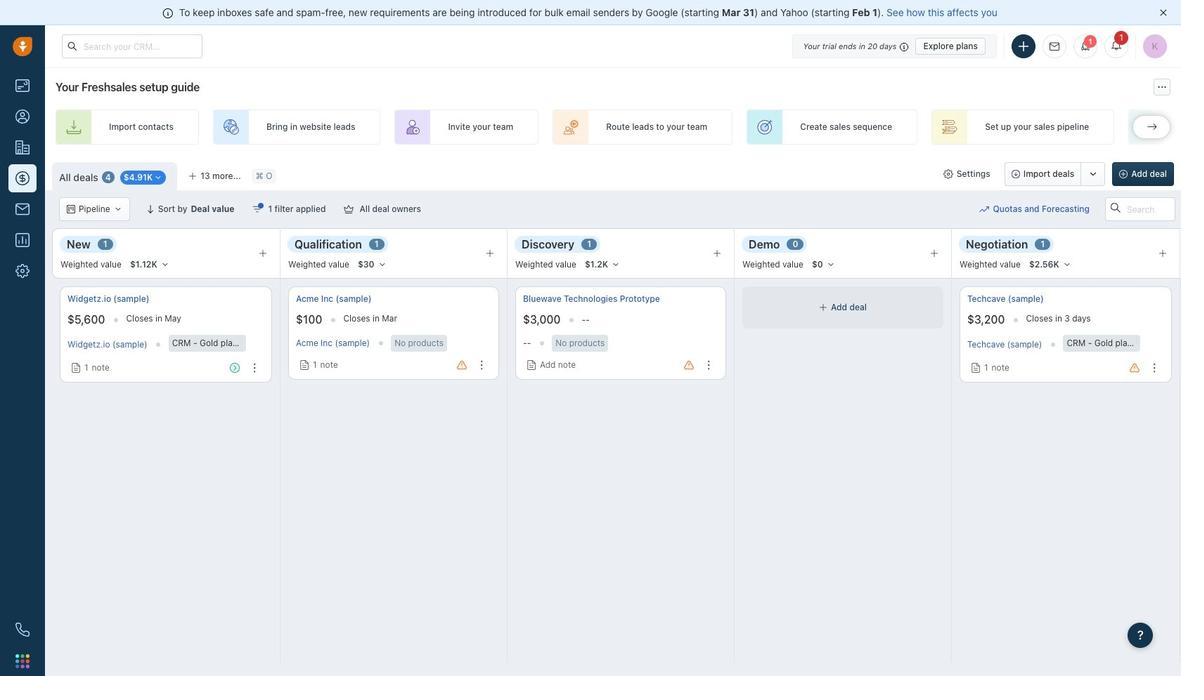 Task type: describe. For each thing, give the bounding box(es) containing it.
Search field
[[1105, 198, 1175, 221]]

phone image
[[15, 624, 30, 638]]

phone element
[[8, 617, 37, 645]]

send email image
[[1050, 42, 1059, 51]]



Task type: vqa. For each thing, say whether or not it's contained in the screenshot.
THE PHONE 'image'
yes



Task type: locate. For each thing, give the bounding box(es) containing it.
container_wx8msf4aqz5i3rn1 image
[[943, 169, 953, 179], [344, 205, 354, 214], [980, 205, 989, 214], [67, 205, 75, 214], [114, 205, 122, 214], [971, 364, 981, 373]]

freshworks switcher image
[[15, 655, 30, 669]]

close image
[[1160, 9, 1167, 16]]

Search your CRM... text field
[[62, 34, 202, 58]]

group
[[1004, 162, 1105, 186]]

container_wx8msf4aqz5i3rn1 image
[[154, 174, 163, 182], [253, 205, 263, 214], [819, 304, 827, 312], [299, 361, 309, 370], [527, 361, 536, 370], [71, 364, 81, 373]]



